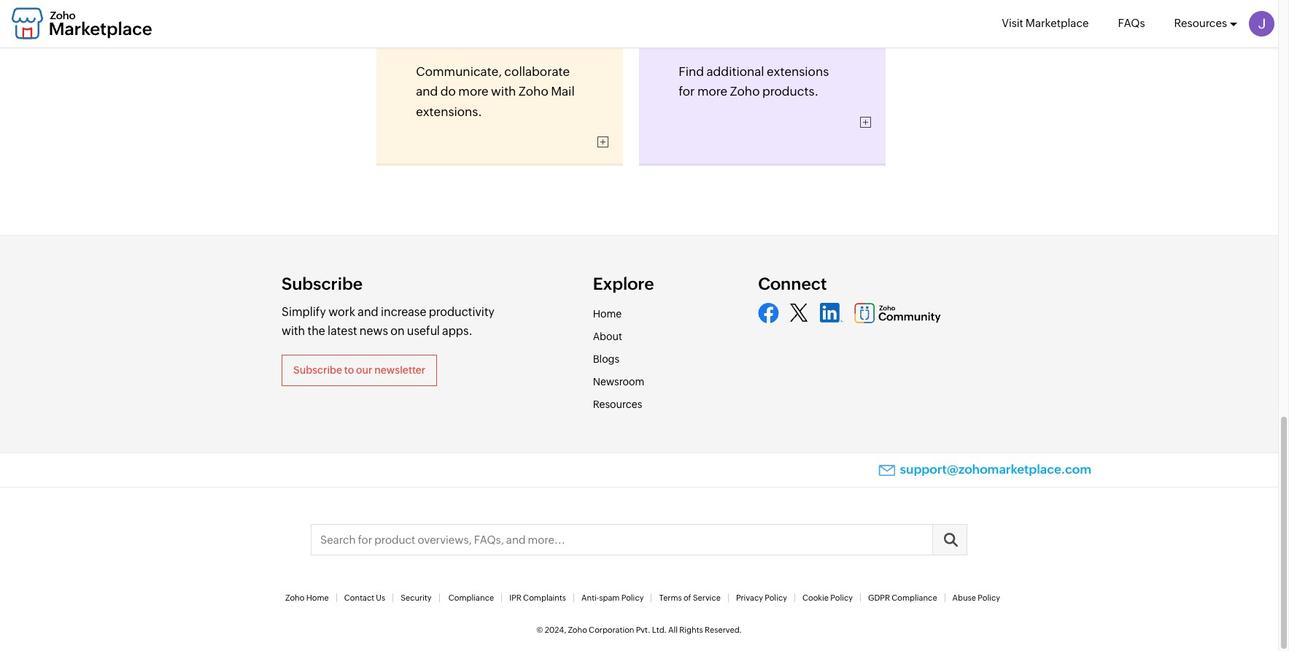 Task type: vqa. For each thing, say whether or not it's contained in the screenshot.
implementation
no



Task type: describe. For each thing, give the bounding box(es) containing it.
connect
[[758, 274, 827, 293]]

0 horizontal spatial mail
[[459, 31, 491, 49]]

©
[[537, 625, 543, 634]]

resources link
[[593, 393, 642, 416]]

latest
[[328, 324, 357, 338]]

1 horizontal spatial resources
[[1175, 17, 1228, 29]]

support@zohomarketplace.com
[[900, 462, 1092, 477]]

zoho up communicate,
[[416, 31, 455, 49]]

2024,
[[545, 625, 566, 634]]

contact us
[[344, 593, 385, 602]]

more for zoho mail
[[459, 84, 489, 99]]

faqs
[[1118, 17, 1145, 29]]

anti-spam policy link
[[582, 593, 644, 602]]

simplify
[[282, 305, 326, 319]]

privacy policy link
[[736, 593, 787, 602]]

jacob simon image
[[1249, 11, 1275, 36]]

complaints
[[523, 593, 566, 602]]

simplify work and increase productivity with the latest news on useful apps.
[[282, 305, 495, 338]]

marketplace
[[1026, 17, 1089, 29]]

all
[[669, 625, 678, 634]]

anti-
[[582, 593, 599, 602]]

subscribe to our newsletter link
[[282, 355, 437, 386]]

terms
[[659, 593, 682, 602]]

more for extensions
[[698, 84, 728, 99]]

and for do
[[416, 84, 438, 99]]

terms of service
[[659, 593, 721, 602]]

extensions inside find additional extensions for more zoho products.
[[767, 64, 829, 79]]

zoho home link
[[285, 593, 329, 602]]

zoho mail
[[416, 31, 491, 49]]

collaborate
[[505, 64, 570, 79]]

0 horizontal spatial home
[[306, 593, 329, 602]]

subscribe to our newsletter
[[293, 364, 426, 376]]

security
[[401, 593, 432, 602]]

Search for product overviews, FAQs, and more... text field
[[312, 524, 967, 554]]

gdpr compliance
[[868, 593, 938, 602]]

support@zohomarketplace.com link
[[878, 462, 1092, 477]]

visit marketplace
[[1002, 17, 1089, 29]]

2 compliance from the left
[[892, 593, 938, 602]]

policy for cookie policy
[[831, 593, 853, 602]]

abuse policy
[[953, 593, 1001, 602]]

abuse
[[953, 593, 977, 602]]

anti-spam policy
[[582, 593, 644, 602]]

work
[[329, 305, 355, 319]]

spam
[[599, 593, 620, 602]]

ipr complaints link
[[510, 593, 566, 602]]

compliance link
[[449, 593, 494, 602]]

1 compliance from the left
[[449, 593, 494, 602]]

ipr
[[510, 593, 522, 602]]

subscribe for subscribe to our newsletter
[[293, 364, 342, 376]]

of
[[684, 593, 692, 602]]

zoho right 2024,
[[568, 625, 587, 634]]

the
[[308, 324, 325, 338]]

zoho inside the communicate, collaborate and do more with zoho mail extensions.
[[519, 84, 549, 99]]

abuse policy link
[[953, 593, 1001, 602]]

about
[[593, 331, 622, 342]]

reserved.
[[705, 625, 742, 634]]

our
[[356, 364, 373, 376]]

cookie policy
[[803, 593, 853, 602]]

subscribe for subscribe
[[282, 274, 363, 293]]



Task type: locate. For each thing, give the bounding box(es) containing it.
gdpr compliance link
[[868, 593, 938, 602]]

privacy
[[736, 593, 763, 602]]

with down collaborate
[[491, 84, 516, 99]]

extensions up additional
[[679, 31, 762, 49]]

home
[[593, 308, 622, 320], [306, 593, 329, 602]]

zoho home
[[285, 593, 329, 602]]

more right the for
[[698, 84, 728, 99]]

0 vertical spatial mail
[[459, 31, 491, 49]]

newsroom link
[[593, 371, 645, 393]]

1 horizontal spatial and
[[416, 84, 438, 99]]

© 2024, zoho corporation pvt. ltd. all rights reserved.
[[537, 625, 742, 634]]

0 horizontal spatial compliance
[[449, 593, 494, 602]]

0 vertical spatial and
[[416, 84, 438, 99]]

0 vertical spatial with
[[491, 84, 516, 99]]

mail inside the communicate, collaborate and do more with zoho mail extensions.
[[551, 84, 575, 99]]

resources down newsroom link
[[593, 398, 642, 410]]

more inside find additional extensions for more zoho products.
[[698, 84, 728, 99]]

do
[[441, 84, 456, 99]]

blogs
[[593, 353, 620, 365]]

compliance right gdpr
[[892, 593, 938, 602]]

apps.
[[442, 324, 473, 338]]

resources left jacob simon icon
[[1175, 17, 1228, 29]]

policy
[[622, 593, 644, 602], [765, 593, 787, 602], [831, 593, 853, 602], [978, 593, 1001, 602]]

3 policy from the left
[[831, 593, 853, 602]]

policy for abuse policy
[[978, 593, 1001, 602]]

news
[[360, 324, 388, 338]]

1 horizontal spatial more
[[698, 84, 728, 99]]

1 horizontal spatial with
[[491, 84, 516, 99]]

policy right privacy
[[765, 593, 787, 602]]

increase
[[381, 305, 427, 319]]

and left "do"
[[416, 84, 438, 99]]

ltd.
[[652, 625, 667, 634]]

faqs link
[[1118, 0, 1145, 47]]

0 horizontal spatial more
[[459, 84, 489, 99]]

home link
[[593, 303, 622, 326]]

1 vertical spatial and
[[358, 305, 379, 319]]

cookie policy link
[[803, 593, 853, 602]]

more inside the communicate, collaborate and do more with zoho mail extensions.
[[459, 84, 489, 99]]

zoho down collaborate
[[519, 84, 549, 99]]

privacy policy
[[736, 593, 787, 602]]

us
[[376, 593, 385, 602]]

terms of service link
[[659, 593, 721, 602]]

communicate,
[[416, 64, 502, 79]]

home up about
[[593, 308, 622, 320]]

with
[[491, 84, 516, 99], [282, 324, 305, 338]]

blogs link
[[593, 348, 620, 371]]

1 horizontal spatial home
[[593, 308, 622, 320]]

mail down collaborate
[[551, 84, 575, 99]]

and up news
[[358, 305, 379, 319]]

subscribe up simplify
[[282, 274, 363, 293]]

zoho left "contact"
[[285, 593, 305, 602]]

zoho marketplace logo image
[[11, 8, 152, 40]]

more
[[459, 84, 489, 99], [698, 84, 728, 99]]

1 vertical spatial mail
[[551, 84, 575, 99]]

policy for privacy policy
[[765, 593, 787, 602]]

about link
[[593, 326, 622, 348]]

rights
[[680, 625, 703, 634]]

on
[[391, 324, 405, 338]]

0 vertical spatial home
[[593, 308, 622, 320]]

explore
[[593, 274, 654, 293]]

zoho down additional
[[730, 84, 760, 99]]

mail up communicate,
[[459, 31, 491, 49]]

security link
[[401, 593, 432, 602]]

and inside simplify work and increase productivity with the latest news on useful apps.
[[358, 305, 379, 319]]

0 vertical spatial subscribe
[[282, 274, 363, 293]]

1 vertical spatial home
[[306, 593, 329, 602]]

1 horizontal spatial mail
[[551, 84, 575, 99]]

0 horizontal spatial and
[[358, 305, 379, 319]]

and for increase
[[358, 305, 379, 319]]

1 vertical spatial resources
[[593, 398, 642, 410]]

subscribe left to
[[293, 364, 342, 376]]

0 horizontal spatial extensions
[[679, 31, 762, 49]]

compliance left ipr
[[449, 593, 494, 602]]

with inside the communicate, collaborate and do more with zoho mail extensions.
[[491, 84, 516, 99]]

find additional extensions for more zoho products.
[[679, 64, 829, 99]]

mail
[[459, 31, 491, 49], [551, 84, 575, 99]]

communicate, collaborate and do more with zoho mail extensions.
[[416, 64, 575, 119]]

additional
[[707, 64, 765, 79]]

extensions.
[[416, 104, 482, 119]]

compliance
[[449, 593, 494, 602], [892, 593, 938, 602]]

1 policy from the left
[[622, 593, 644, 602]]

corporation
[[589, 625, 635, 634]]

ipr complaints
[[510, 593, 566, 602]]

service
[[693, 593, 721, 602]]

extensions
[[679, 31, 762, 49], [767, 64, 829, 79]]

with down simplify
[[282, 324, 305, 338]]

with for communicate,
[[491, 84, 516, 99]]

1 more from the left
[[459, 84, 489, 99]]

and
[[416, 84, 438, 99], [358, 305, 379, 319]]

products.
[[763, 84, 819, 99]]

0 vertical spatial resources
[[1175, 17, 1228, 29]]

extensions up products.
[[767, 64, 829, 79]]

2 more from the left
[[698, 84, 728, 99]]

visit
[[1002, 17, 1024, 29]]

home left "contact"
[[306, 593, 329, 602]]

for
[[679, 84, 695, 99]]

1 vertical spatial extensions
[[767, 64, 829, 79]]

with for simplify
[[282, 324, 305, 338]]

contact us link
[[344, 593, 385, 602]]

gdpr
[[868, 593, 890, 602]]

resources
[[1175, 17, 1228, 29], [593, 398, 642, 410]]

subscribe
[[282, 274, 363, 293], [293, 364, 342, 376]]

cookie
[[803, 593, 829, 602]]

0 horizontal spatial with
[[282, 324, 305, 338]]

contact
[[344, 593, 374, 602]]

1 horizontal spatial extensions
[[767, 64, 829, 79]]

zoho
[[416, 31, 455, 49], [519, 84, 549, 99], [730, 84, 760, 99], [285, 593, 305, 602], [568, 625, 587, 634]]

and inside the communicate, collaborate and do more with zoho mail extensions.
[[416, 84, 438, 99]]

1 vertical spatial subscribe
[[293, 364, 342, 376]]

newsletter
[[375, 364, 426, 376]]

0 horizontal spatial resources
[[593, 398, 642, 410]]

policy right spam
[[622, 593, 644, 602]]

2 policy from the left
[[765, 593, 787, 602]]

0 vertical spatial extensions
[[679, 31, 762, 49]]

4 policy from the left
[[978, 593, 1001, 602]]

zoho inside find additional extensions for more zoho products.
[[730, 84, 760, 99]]

policy right cookie on the bottom
[[831, 593, 853, 602]]

1 horizontal spatial compliance
[[892, 593, 938, 602]]

newsroom
[[593, 376, 645, 388]]

visit marketplace link
[[1002, 0, 1089, 47]]

with inside simplify work and increase productivity with the latest news on useful apps.
[[282, 324, 305, 338]]

productivity
[[429, 305, 495, 319]]

find
[[679, 64, 704, 79]]

policy right the abuse
[[978, 593, 1001, 602]]

more down communicate,
[[459, 84, 489, 99]]

useful
[[407, 324, 440, 338]]

to
[[344, 364, 354, 376]]

1 vertical spatial with
[[282, 324, 305, 338]]

pvt.
[[636, 625, 651, 634]]



